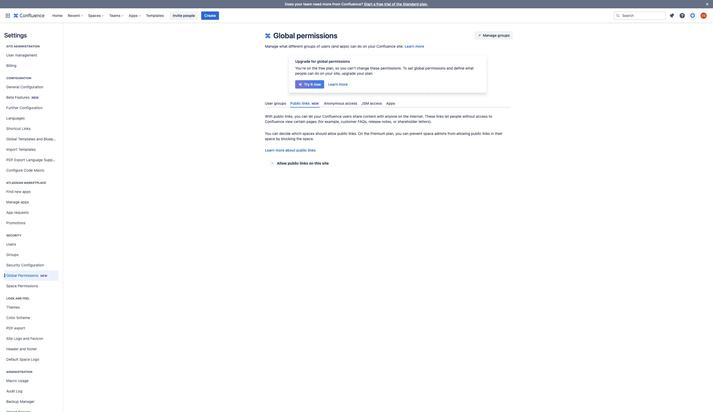 Task type: locate. For each thing, give the bounding box(es) containing it.
let up pages
[[309, 114, 313, 119]]

learn more link right site.
[[405, 44, 424, 49]]

logo inside "link"
[[14, 337, 22, 341]]

user for user groups
[[265, 101, 273, 106]]

1 vertical spatial space
[[19, 358, 30, 362]]

users up 'customer'
[[343, 114, 352, 119]]

0 vertical spatial plan.
[[420, 2, 428, 6]]

and left the feel
[[15, 297, 22, 301]]

2 site from the top
[[6, 337, 13, 341]]

default
[[6, 358, 18, 362]]

1 vertical spatial manage
[[265, 44, 278, 49]]

2 vertical spatial new
[[40, 274, 47, 278]]

groups right the manage groups icon
[[498, 33, 510, 38]]

tab list containing user groups
[[263, 99, 513, 108]]

links left in
[[482, 132, 490, 136]]

1 vertical spatial macro
[[6, 379, 17, 384]]

1 vertical spatial permissions
[[18, 284, 38, 289]]

1 horizontal spatial learn more link
[[405, 44, 424, 49]]

0 vertical spatial global
[[273, 31, 295, 40]]

plan. inside the upgrade for global permissions you're on the free plan, so you can't change these permissions. to set global permissions and define what people can do on your site, upgrade your plan.
[[365, 71, 373, 76]]

2 security from the top
[[6, 263, 20, 268]]

learn more link down site,
[[325, 80, 351, 89]]

2 vertical spatial confluence
[[265, 120, 284, 124]]

space up look
[[6, 284, 17, 289]]

so
[[335, 66, 339, 70]]

groups for user groups
[[274, 101, 286, 106]]

0 horizontal spatial groups
[[274, 101, 286, 106]]

blocking
[[281, 137, 295, 141]]

atlassian marketplace group
[[4, 176, 58, 230]]

apps inside popup button
[[129, 13, 138, 18]]

links.
[[349, 132, 357, 136]]

and
[[447, 66, 453, 70], [36, 137, 43, 141], [15, 297, 22, 301], [23, 337, 29, 341], [20, 347, 26, 352]]

notes,
[[382, 120, 392, 124]]

you down or at the right
[[395, 132, 402, 136]]

plan, left the so
[[326, 66, 334, 70]]

0 vertical spatial you
[[340, 66, 346, 70]]

global up space permissions at the bottom left of the page
[[6, 274, 17, 278]]

0 vertical spatial from
[[332, 2, 340, 6]]

does
[[285, 2, 294, 6]]

templates link
[[144, 11, 165, 20]]

2 horizontal spatial learn
[[405, 44, 414, 49]]

1 vertical spatial from
[[448, 132, 455, 136]]

let right these
[[445, 114, 449, 119]]

1 security from the top
[[6, 234, 21, 238]]

space
[[423, 132, 434, 136], [265, 137, 275, 141]]

0 horizontal spatial access
[[345, 101, 357, 106]]

1 horizontal spatial what
[[465, 66, 474, 70]]

links inside with public links, you can let your confluence users share content with anyone on the internet. these links let people without access to confluence view certain pages (for example, customer faqs, release notes, or shareholder letters).
[[436, 114, 444, 119]]

logo down footer
[[31, 358, 39, 362]]

0 horizontal spatial plan,
[[326, 66, 334, 70]]

space down the header and footer
[[19, 358, 30, 362]]

jsm
[[361, 101, 369, 106]]

from inside you can decide which spaces should allow public links. on the premium plan, you can prevent space admins from allowing public links in their space by blocking the space.
[[448, 132, 455, 136]]

logo
[[14, 337, 22, 341], [31, 358, 39, 362]]

banner
[[0, 8, 713, 23]]

of
[[392, 2, 395, 6], [317, 44, 320, 49]]

spaces button
[[87, 11, 106, 20]]

general configuration link
[[4, 82, 58, 92]]

on right the apps)
[[363, 44, 367, 49]]

users left "(and" in the top left of the page
[[321, 44, 330, 49]]

of right trial
[[392, 2, 395, 6]]

you inside the upgrade for global permissions you're on the free plan, so you can't change these permissions. to set global permissions and define what people can do on your site, upgrade your plan.
[[340, 66, 346, 70]]

1 vertical spatial learn more link
[[325, 80, 351, 89]]

0 vertical spatial groups
[[498, 33, 510, 38]]

learn down you
[[265, 148, 275, 153]]

configure code macro
[[6, 168, 44, 173]]

configuration up "beta features new"
[[20, 85, 43, 89]]

1 horizontal spatial free
[[376, 2, 383, 6]]

1 horizontal spatial from
[[448, 132, 455, 136]]

search image
[[616, 13, 620, 18]]

templates for global templates and blueprints
[[18, 137, 35, 141]]

access inside with public links, you can let your confluence users share content with anyone on the internet. these links let people without access to confluence view certain pages (for example, customer faqs, release notes, or shareholder letters).
[[476, 114, 488, 119]]

can up certain
[[302, 114, 308, 119]]

1 horizontal spatial people
[[295, 71, 307, 76]]

0 vertical spatial logo
[[14, 337, 22, 341]]

feel
[[23, 297, 30, 301]]

1 vertical spatial pdf
[[6, 327, 13, 331]]

security down 'groups'
[[6, 263, 20, 268]]

learn for learn more about public links
[[265, 148, 275, 153]]

people down you're
[[295, 71, 307, 76]]

2 horizontal spatial confluence
[[376, 44, 396, 49]]

backup
[[6, 400, 19, 405]]

and left footer
[[20, 347, 26, 352]]

0 vertical spatial people
[[183, 13, 195, 18]]

marketplace
[[24, 181, 46, 185]]

different
[[289, 44, 303, 49]]

further
[[6, 106, 19, 110]]

confluence left site.
[[376, 44, 396, 49]]

permissions for global
[[18, 274, 38, 278]]

color
[[6, 316, 15, 321]]

templates inside templates link
[[146, 13, 164, 18]]

new inside global permissions new
[[40, 274, 47, 278]]

permissions down global permissions new
[[18, 284, 38, 289]]

learn down site,
[[328, 82, 338, 87]]

you're
[[295, 66, 306, 70]]

from right admins
[[448, 132, 455, 136]]

links inside you can decide which spaces should allow public links. on the premium plan, you can prevent space admins from allowing public links in their space by blocking the space.
[[482, 132, 490, 136]]

1 vertical spatial you
[[295, 114, 301, 119]]

0 horizontal spatial learn
[[265, 148, 275, 153]]

1 horizontal spatial let
[[445, 114, 449, 119]]

configuration inside security group
[[21, 263, 44, 268]]

2 vertical spatial groups
[[274, 101, 286, 106]]

templates inside global templates and blueprints link
[[18, 137, 35, 141]]

1 vertical spatial security
[[6, 263, 20, 268]]

settings
[[4, 32, 27, 39]]

now
[[314, 82, 321, 87]]

public inside with public links, you can let your confluence users share content with anyone on the internet. these links let people without access to confluence view certain pages (for example, customer faqs, release notes, or shareholder letters).
[[274, 114, 284, 119]]

collapse sidebar image
[[57, 26, 68, 36]]

1 horizontal spatial global
[[414, 66, 424, 70]]

access left the jsm
[[345, 101, 357, 106]]

0 horizontal spatial apps
[[129, 13, 138, 18]]

user inside "site administration" group
[[6, 53, 14, 57]]

2 pdf from the top
[[6, 327, 13, 331]]

1 horizontal spatial learn
[[328, 82, 338, 87]]

1 horizontal spatial users
[[343, 114, 352, 119]]

access for jsm access
[[370, 101, 382, 106]]

you up certain
[[295, 114, 301, 119]]

manage for manage what different groups of users (and apps) can do on your confluence site. learn more
[[265, 44, 278, 49]]

site inside "link"
[[6, 337, 13, 341]]

2 vertical spatial manage
[[6, 200, 20, 205]]

0 horizontal spatial let
[[309, 114, 313, 119]]

1 horizontal spatial logo
[[31, 358, 39, 362]]

1 horizontal spatial you
[[340, 66, 346, 70]]

manage down find at the left top of the page
[[6, 200, 20, 205]]

templates up pdf export language support link
[[18, 147, 36, 152]]

pdf export language support link
[[4, 155, 58, 165]]

configuration down the groups link at the left of the page
[[21, 263, 44, 268]]

1 vertical spatial apps
[[386, 101, 395, 106]]

what inside the upgrade for global permissions you're on the free plan, so you can't change these permissions. to set global permissions and define what people can do on your site, upgrade your plan.
[[465, 66, 474, 70]]

try it now
[[304, 82, 321, 87]]

site for site administration
[[6, 45, 13, 48]]

site administration group
[[4, 39, 58, 73]]

admins
[[434, 132, 447, 136]]

space left admins
[[423, 132, 434, 136]]

0 horizontal spatial do
[[315, 71, 319, 76]]

macro inside configuration "group"
[[34, 168, 44, 173]]

2 horizontal spatial you
[[395, 132, 402, 136]]

0 vertical spatial user
[[6, 53, 14, 57]]

space
[[6, 284, 17, 289], [19, 358, 30, 362]]

people inside with public links, you can let your confluence users share content with anyone on the internet. these links let people without access to confluence view certain pages (for example, customer faqs, release notes, or shareholder letters).
[[450, 114, 461, 119]]

access for anonymous access
[[345, 101, 357, 106]]

user up the billing
[[6, 53, 14, 57]]

and left 'blueprints'
[[36, 137, 43, 141]]

import templates
[[6, 147, 36, 152]]

access right the jsm
[[370, 101, 382, 106]]

the inside with public links, you can let your confluence users share content with anyone on the internet. these links let people without access to confluence view certain pages (for example, customer faqs, release notes, or shareholder letters).
[[403, 114, 409, 119]]

0 vertical spatial global
[[317, 59, 328, 64]]

1 vertical spatial new
[[312, 102, 319, 105]]

in
[[491, 132, 494, 136]]

2 vertical spatial permissions
[[425, 66, 446, 70]]

or
[[393, 120, 397, 124]]

app
[[6, 211, 13, 215]]

access left to
[[476, 114, 488, 119]]

0 vertical spatial space
[[6, 284, 17, 289]]

security configuration
[[6, 263, 44, 268]]

0 vertical spatial plan,
[[326, 66, 334, 70]]

space permissions link
[[4, 281, 58, 292]]

pdf left export
[[6, 158, 13, 162]]

more right site.
[[415, 44, 424, 49]]

default space logo link
[[4, 355, 58, 365]]

on up now
[[320, 71, 324, 76]]

1 site from the top
[[6, 45, 13, 48]]

can inside with public links, you can let your confluence users share content with anyone on the internet. these links let people without access to confluence view certain pages (for example, customer faqs, release notes, or shareholder letters).
[[302, 114, 308, 119]]

learn more about public links
[[265, 148, 316, 153]]

blueprints
[[44, 137, 61, 141]]

pdf inside the look and feel group
[[6, 327, 13, 331]]

release
[[369, 120, 381, 124]]

site inside group
[[6, 45, 13, 48]]

macro inside administration group
[[6, 379, 17, 384]]

security up "users"
[[6, 234, 21, 238]]

1 vertical spatial learn
[[328, 82, 338, 87]]

plan. right standard
[[420, 2, 428, 6]]

site administration
[[6, 45, 40, 48]]

pdf inside configuration "group"
[[6, 158, 13, 162]]

shareholder
[[398, 120, 418, 124]]

macro up the "audit"
[[6, 379, 17, 384]]

notification icon image
[[669, 12, 675, 19]]

the up shareholder
[[403, 114, 409, 119]]

2 vertical spatial templates
[[18, 147, 36, 152]]

0 horizontal spatial logo
[[14, 337, 22, 341]]

global right the for
[[317, 59, 328, 64]]

1 horizontal spatial plan,
[[386, 132, 394, 136]]

learn for learn more
[[328, 82, 338, 87]]

0 horizontal spatial user
[[6, 53, 14, 57]]

0 vertical spatial security
[[6, 234, 21, 238]]

permissions up the so
[[329, 59, 350, 64]]

space.
[[303, 137, 314, 141]]

1 vertical spatial user
[[265, 101, 273, 106]]

security configuration link
[[4, 260, 58, 271]]

access
[[345, 101, 357, 106], [370, 101, 382, 106], [476, 114, 488, 119]]

logo down the export
[[14, 337, 22, 341]]

on left this
[[309, 161, 314, 166]]

site
[[322, 161, 329, 166]]

confluence up example,
[[322, 114, 342, 119]]

0 vertical spatial pdf
[[6, 158, 13, 162]]

links
[[302, 101, 310, 106], [436, 114, 444, 119], [482, 132, 490, 136], [308, 148, 316, 153], [300, 161, 308, 166]]

0 vertical spatial free
[[376, 2, 383, 6]]

1 horizontal spatial new
[[40, 274, 47, 278]]

1 vertical spatial plan.
[[365, 71, 373, 76]]

2 let from the left
[[445, 114, 449, 119]]

beta features new
[[6, 95, 39, 100]]

1 vertical spatial groups
[[304, 44, 316, 49]]

banner containing home
[[0, 8, 713, 23]]

shortcut links
[[6, 127, 31, 131]]

global right set
[[414, 66, 424, 70]]

2 vertical spatial people
[[450, 114, 461, 119]]

content
[[363, 114, 376, 119]]

example,
[[325, 120, 340, 124]]

site up header
[[6, 337, 13, 341]]

1 vertical spatial people
[[295, 71, 307, 76]]

allow
[[328, 132, 336, 136]]

look and feel
[[6, 297, 30, 301]]

from left confluence?
[[332, 2, 340, 6]]

0 horizontal spatial macro
[[6, 379, 17, 384]]

plan, down notes,
[[386, 132, 394, 136]]

of left "(and" in the top left of the page
[[317, 44, 320, 49]]

your up the "(for" at the top left of page
[[314, 114, 321, 119]]

0 vertical spatial site
[[6, 45, 13, 48]]

0 horizontal spatial what
[[279, 44, 288, 49]]

their
[[495, 132, 503, 136]]

try
[[304, 82, 310, 87]]

1 pdf from the top
[[6, 158, 13, 162]]

administration
[[6, 371, 32, 374]]

apps up anyone
[[386, 101, 395, 106]]

manage right the manage groups icon
[[483, 33, 497, 38]]

new inside public links new
[[312, 102, 319, 105]]

0 vertical spatial do
[[357, 44, 362, 49]]

administration group
[[4, 365, 58, 413]]

settings icon image
[[690, 12, 696, 19]]

start
[[364, 2, 373, 6]]

global for global templates and blueprints
[[6, 137, 17, 141]]

apps right the "teams" dropdown button
[[129, 13, 138, 18]]

0 horizontal spatial from
[[332, 2, 340, 6]]

promotions
[[6, 221, 25, 226]]

0 vertical spatial new
[[32, 96, 39, 99]]

0 horizontal spatial of
[[317, 44, 320, 49]]

global inside configuration "group"
[[6, 137, 17, 141]]

1 vertical spatial global
[[6, 137, 17, 141]]

your
[[295, 2, 302, 6], [368, 44, 375, 49], [325, 71, 333, 76], [357, 71, 364, 76], [314, 114, 321, 119]]

permissions down security configuration link
[[18, 274, 38, 278]]

0 vertical spatial macro
[[34, 168, 44, 173]]

groups
[[6, 253, 19, 257]]

confluence down with
[[265, 120, 284, 124]]

global
[[317, 59, 328, 64], [414, 66, 424, 70]]

confluence image
[[14, 12, 45, 19], [14, 12, 45, 19]]

tab list
[[263, 99, 513, 108]]

the
[[396, 2, 402, 6], [312, 66, 318, 70], [403, 114, 409, 119], [364, 132, 369, 136], [296, 137, 302, 141]]

prevent
[[410, 132, 422, 136]]

languages link
[[4, 113, 58, 124]]

invite people
[[173, 13, 195, 18]]

1 vertical spatial free
[[318, 66, 325, 70]]

to
[[403, 66, 407, 70]]

1 vertical spatial users
[[343, 114, 352, 119]]

try it now button
[[295, 80, 324, 89]]

manage left different
[[265, 44, 278, 49]]

configuration for security
[[21, 263, 44, 268]]

administration
[[14, 45, 40, 48]]

the right trial
[[396, 2, 402, 6]]

2 horizontal spatial access
[[476, 114, 488, 119]]

global templates and blueprints link
[[4, 134, 61, 145]]

0 vertical spatial manage
[[483, 33, 497, 38]]

security
[[6, 234, 21, 238], [6, 263, 20, 268]]

on inside with public links, you can let your confluence users share content with anyone on the internet. these links let people without access to confluence view certain pages (for example, customer faqs, release notes, or shareholder letters).
[[398, 114, 402, 119]]

a
[[373, 2, 375, 6]]

0 vertical spatial of
[[392, 2, 395, 6]]

new up pages
[[312, 102, 319, 105]]

apps right 'new'
[[22, 190, 31, 194]]

1 vertical spatial logo
[[31, 358, 39, 362]]

user management link
[[4, 50, 58, 61]]

and left "define"
[[447, 66, 453, 70]]

0 horizontal spatial space
[[265, 137, 275, 141]]

permissions up "(and" in the top left of the page
[[297, 31, 337, 40]]

do right the apps)
[[357, 44, 362, 49]]

on up shareholder
[[398, 114, 402, 119]]

and left favicon
[[23, 337, 29, 341]]

1 vertical spatial templates
[[18, 137, 35, 141]]

on
[[363, 44, 367, 49], [307, 66, 311, 70], [320, 71, 324, 76], [398, 114, 402, 119], [309, 161, 314, 166]]

audit log link
[[4, 387, 58, 397]]

(and
[[331, 44, 339, 49]]

new
[[32, 96, 39, 99], [312, 102, 319, 105], [40, 274, 47, 278]]

new up space permissions link
[[40, 274, 47, 278]]

people left "without"
[[450, 114, 461, 119]]

appswitcher icon image
[[5, 12, 11, 19]]

0 horizontal spatial people
[[183, 13, 195, 18]]

apps up requests at the left of page
[[21, 200, 29, 205]]

1 let from the left
[[309, 114, 313, 119]]

templates inside 'import templates' link
[[18, 147, 36, 152]]

this
[[314, 161, 321, 166]]

free right a
[[376, 2, 383, 6]]

from
[[332, 2, 340, 6], [448, 132, 455, 136]]

user
[[6, 53, 14, 57], [265, 101, 273, 106]]

you right the so
[[340, 66, 346, 70]]

more left about
[[276, 148, 284, 153]]

new inside "beta features new"
[[32, 96, 39, 99]]

pdf left the export
[[6, 327, 13, 331]]

2 horizontal spatial people
[[450, 114, 461, 119]]

learn right site.
[[405, 44, 414, 49]]

users inside with public links, you can let your confluence users share content with anyone on the internet. these links let people without access to confluence view certain pages (for example, customer faqs, release notes, or shareholder letters).
[[343, 114, 352, 119]]

do up now
[[315, 71, 319, 76]]

permissions left "define"
[[425, 66, 446, 70]]

manage inside 'atlassian marketplace' group
[[6, 200, 20, 205]]

people inside button
[[183, 13, 195, 18]]

space down you
[[265, 137, 275, 141]]

global up import
[[6, 137, 17, 141]]

can up by
[[272, 132, 278, 136]]

links right these
[[436, 114, 444, 119]]

the down the for
[[312, 66, 318, 70]]

1 vertical spatial what
[[465, 66, 474, 70]]

2 horizontal spatial manage
[[483, 33, 497, 38]]

manage groups link
[[475, 31, 513, 40]]

global inside security group
[[6, 274, 17, 278]]

user management
[[6, 53, 37, 57]]

import templates link
[[4, 145, 58, 155]]

can up it
[[308, 71, 314, 76]]

plan.
[[420, 2, 428, 6], [365, 71, 373, 76]]

0 vertical spatial permissions
[[18, 274, 38, 278]]

site down settings
[[6, 45, 13, 48]]

macro usage link
[[4, 376, 58, 387]]

0 vertical spatial users
[[321, 44, 330, 49]]

new for permissions
[[40, 274, 47, 278]]

0 horizontal spatial free
[[318, 66, 325, 70]]

new up further configuration link
[[32, 96, 39, 99]]

templates down the links
[[18, 137, 35, 141]]

features
[[15, 95, 30, 100]]

0 vertical spatial learn more link
[[405, 44, 424, 49]]

manager
[[20, 400, 35, 405]]



Task type: vqa. For each thing, say whether or not it's contained in the screenshot.
Create column IMAGE
no



Task type: describe. For each thing, give the bounding box(es) containing it.
with
[[377, 114, 384, 119]]

configuration for general
[[20, 85, 43, 89]]

audit log
[[6, 390, 22, 394]]

find new apps
[[6, 190, 31, 194]]

site logo and favicon link
[[4, 334, 58, 345]]

your left team
[[295, 2, 302, 6]]

space permissions
[[6, 284, 38, 289]]

and inside configuration "group"
[[36, 137, 43, 141]]

do inside the upgrade for global permissions you're on the free plan, so you can't change these permissions. to set global permissions and define what people can do on your site, upgrade your plan.
[[315, 71, 319, 76]]

global permissions new
[[6, 274, 47, 278]]

1 horizontal spatial plan.
[[420, 2, 428, 6]]

links down the space.
[[308, 148, 316, 153]]

manage groups image
[[478, 33, 482, 38]]

further configuration
[[6, 106, 42, 110]]

security for security configuration
[[6, 263, 20, 268]]

change
[[357, 66, 369, 70]]

site for site logo and favicon
[[6, 337, 13, 341]]

default space logo
[[6, 358, 39, 362]]

audit
[[6, 390, 15, 394]]

global for global permissions
[[273, 31, 295, 40]]

Search field
[[614, 11, 666, 20]]

recent
[[68, 13, 80, 18]]

1 horizontal spatial space
[[423, 132, 434, 136]]

can right the apps)
[[350, 44, 356, 49]]

header and footer
[[6, 347, 37, 352]]

to
[[489, 114, 492, 119]]

favicon
[[30, 337, 43, 341]]

0 horizontal spatial users
[[321, 44, 330, 49]]

macro usage
[[6, 379, 29, 384]]

invite
[[173, 13, 182, 18]]

links right public
[[302, 101, 310, 106]]

more right "need"
[[323, 2, 331, 6]]

for
[[311, 59, 316, 64]]

general
[[6, 85, 19, 89]]

should
[[315, 132, 327, 136]]

groups for manage groups
[[498, 33, 510, 38]]

languages
[[6, 116, 25, 121]]

the inside the upgrade for global permissions you're on the free plan, so you can't change these permissions. to set global permissions and define what people can do on your site, upgrade your plan.
[[312, 66, 318, 70]]

new for links
[[312, 102, 319, 105]]

premium
[[370, 132, 385, 136]]

does your team need more from confluence? start a free trial of the standard plan.
[[285, 2, 428, 6]]

and inside the upgrade for global permissions you're on the free plan, so you can't change these permissions. to set global permissions and define what people can do on your site, upgrade your plan.
[[447, 66, 453, 70]]

pages
[[306, 120, 317, 124]]

0 vertical spatial what
[[279, 44, 288, 49]]

links,
[[285, 114, 294, 119]]

configuration group
[[4, 71, 61, 177]]

jsm access
[[361, 101, 382, 106]]

0 vertical spatial confluence
[[376, 44, 396, 49]]

manage apps link
[[4, 197, 58, 208]]

atlassian marketplace
[[6, 181, 46, 185]]

which
[[292, 132, 302, 136]]

0 vertical spatial learn
[[405, 44, 414, 49]]

manage for manage apps
[[6, 200, 20, 205]]

pdf export
[[6, 327, 25, 331]]

0 horizontal spatial learn more link
[[325, 80, 351, 89]]

site.
[[397, 44, 404, 49]]

you inside with public links, you can let your confluence users share content with anyone on the internet. these links let people without access to confluence view certain pages (for example, customer faqs, release notes, or shareholder letters).
[[295, 114, 301, 119]]

configure code macro link
[[4, 165, 58, 176]]

header
[[6, 347, 19, 352]]

close image
[[704, 1, 710, 7]]

need
[[313, 2, 322, 6]]

spaces
[[88, 13, 101, 18]]

1 vertical spatial apps
[[21, 200, 29, 205]]

pdf for pdf export language support
[[6, 158, 13, 162]]

configuration for further
[[20, 106, 42, 110]]

home
[[52, 13, 63, 18]]

global element
[[3, 8, 613, 23]]

people inside the upgrade for global permissions you're on the free plan, so you can't change these permissions. to set global permissions and define what people can do on your site, upgrade your plan.
[[295, 71, 307, 76]]

0 vertical spatial apps
[[22, 190, 31, 194]]

security group
[[4, 229, 58, 293]]

more down upgrade
[[339, 82, 348, 87]]

support
[[44, 158, 57, 162]]

look
[[6, 297, 15, 301]]

1 horizontal spatial do
[[357, 44, 362, 49]]

billing
[[6, 63, 16, 68]]

team
[[303, 2, 312, 6]]

permissions for space
[[18, 284, 38, 289]]

color scheme
[[6, 316, 30, 321]]

and inside "link"
[[23, 337, 29, 341]]

1 horizontal spatial of
[[392, 2, 395, 6]]

your inside with public links, you can let your confluence users share content with anyone on the internet. these links let people without access to confluence view certain pages (for example, customer faqs, release notes, or shareholder letters).
[[314, 114, 321, 119]]

user groups
[[265, 101, 286, 106]]

anyone
[[385, 114, 397, 119]]

templates for import templates
[[18, 147, 36, 152]]

shortcut
[[6, 127, 21, 131]]

can inside the upgrade for global permissions you're on the free plan, so you can't change these permissions. to set global permissions and define what people can do on your site, upgrade your plan.
[[308, 71, 314, 76]]

these
[[370, 66, 380, 70]]

on right you're
[[307, 66, 311, 70]]

links
[[22, 127, 31, 131]]

plan, inside you can decide which spaces should allow public links. on the premium plan, you can prevent space admins from allowing public links in their space by blocking the space.
[[386, 132, 394, 136]]

you inside you can decide which spaces should allow public links. on the premium plan, you can prevent space admins from allowing public links in their space by blocking the space.
[[395, 132, 402, 136]]

allow public links on this site
[[277, 161, 329, 166]]

learn more about public links link
[[265, 148, 316, 153]]

0 horizontal spatial global
[[317, 59, 328, 64]]

pdf export language support
[[6, 158, 57, 162]]

security for security
[[6, 234, 21, 238]]

upgrade
[[295, 59, 310, 64]]

general configuration
[[6, 85, 43, 89]]

by
[[276, 137, 280, 141]]

find
[[6, 190, 13, 194]]

public links new
[[290, 101, 319, 106]]

manage for manage groups
[[483, 33, 497, 38]]

space inside the look and feel group
[[19, 358, 30, 362]]

1 horizontal spatial confluence
[[322, 114, 342, 119]]

shortcut links link
[[4, 124, 58, 134]]

can left prevent
[[403, 132, 409, 136]]

site logo and favicon
[[6, 337, 43, 341]]

1 horizontal spatial apps
[[386, 101, 395, 106]]

global permissions
[[273, 31, 337, 40]]

customer
[[341, 120, 357, 124]]

1 vertical spatial global
[[414, 66, 424, 70]]

free inside the upgrade for global permissions you're on the free plan, so you can't change these permissions. to set global permissions and define what people can do on your site, upgrade your plan.
[[318, 66, 325, 70]]

configuration up general
[[6, 76, 31, 80]]

atlassian
[[6, 181, 23, 185]]

your profile and preferences image
[[701, 12, 707, 19]]

new for features
[[32, 96, 39, 99]]

space inside security group
[[6, 284, 17, 289]]

app requests link
[[4, 208, 58, 218]]

themes
[[6, 306, 20, 310]]

these
[[425, 114, 435, 119]]

internet.
[[410, 114, 424, 119]]

beta
[[6, 95, 14, 100]]

upgrade for global permissions you're on the free plan, so you can't change these permissions. to set global permissions and define what people can do on your site, upgrade your plan.
[[295, 59, 474, 76]]

letters).
[[419, 120, 432, 124]]

spaces
[[302, 132, 314, 136]]

users
[[6, 242, 16, 247]]

faqs,
[[358, 120, 368, 124]]

site,
[[334, 71, 341, 76]]

the right on
[[364, 132, 369, 136]]

help icon image
[[679, 12, 685, 19]]

confluence?
[[341, 2, 363, 6]]

1 vertical spatial permissions
[[329, 59, 350, 64]]

define
[[454, 66, 464, 70]]

teams button
[[108, 11, 126, 20]]

1 horizontal spatial groups
[[304, 44, 316, 49]]

home link
[[51, 11, 64, 20]]

manage apps
[[6, 200, 29, 205]]

links left this
[[300, 161, 308, 166]]

invite people button
[[170, 11, 198, 20]]

upgrade
[[342, 71, 356, 76]]

plan, inside the upgrade for global permissions you're on the free plan, so you can't change these permissions. to set global permissions and define what people can do on your site, upgrade your plan.
[[326, 66, 334, 70]]

pdf for pdf export
[[6, 327, 13, 331]]

your down change
[[357, 71, 364, 76]]

0 vertical spatial permissions
[[297, 31, 337, 40]]

find new apps link
[[4, 187, 58, 197]]

further configuration link
[[4, 103, 58, 113]]

your up these at the top of page
[[368, 44, 375, 49]]

anonymous
[[324, 101, 344, 106]]

your left site,
[[325, 71, 333, 76]]

the down which on the left top of the page
[[296, 137, 302, 141]]

look and feel group
[[4, 292, 58, 367]]

user for user management
[[6, 53, 14, 57]]



